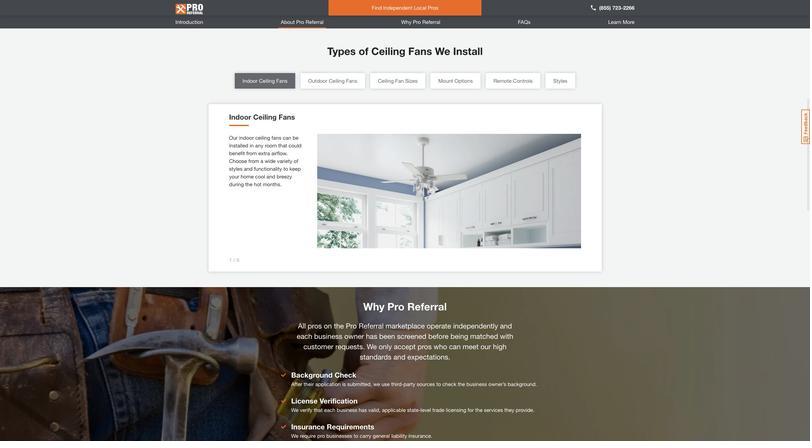 Task type: vqa. For each thing, say whether or not it's contained in the screenshot.
Chat Now
no



Task type: locate. For each thing, give the bounding box(es) containing it.
benefit
[[229, 150, 245, 156]]

referral up been
[[359, 322, 384, 330]]

of right types
[[359, 45, 369, 57]]

1 vertical spatial can
[[449, 342, 461, 351]]

third-
[[391, 381, 404, 387]]

outdoor ceiling fans
[[308, 78, 357, 84]]

pros
[[428, 5, 438, 11]]

fans
[[408, 45, 432, 57], [276, 78, 288, 84], [346, 78, 357, 84], [279, 113, 295, 121]]

why pro referral up "marketplace"
[[363, 300, 447, 313]]

the
[[245, 181, 253, 187], [334, 322, 344, 330], [458, 381, 465, 387], [475, 407, 483, 413]]

installed
[[229, 142, 248, 148]]

1 vertical spatial business
[[467, 381, 487, 387]]

1 horizontal spatial each
[[324, 407, 335, 413]]

can left the be on the left top of page
[[283, 135, 291, 141]]

about
[[281, 19, 295, 25]]

ceiling
[[371, 45, 406, 57], [259, 78, 275, 84], [329, 78, 345, 84], [378, 78, 394, 84], [253, 113, 277, 121]]

insurance
[[291, 423, 325, 431]]

2 vertical spatial business
[[337, 407, 357, 413]]

why
[[401, 19, 412, 25], [363, 300, 385, 313]]

from left a
[[249, 158, 259, 164]]

during
[[229, 181, 244, 187]]

1 vertical spatial that
[[314, 407, 323, 413]]

to left carry
[[354, 433, 358, 439]]

that inside license verification we verify that each business has valid, applicable state-level trade licensing for the services they provide.
[[314, 407, 323, 413]]

room
[[265, 142, 277, 148]]

white ceiling fan in a brightly lit blue laundry room image
[[317, 134, 581, 248]]

pro up owner
[[346, 322, 357, 330]]

0 horizontal spatial of
[[294, 158, 298, 164]]

use
[[382, 381, 390, 387]]

background.
[[508, 381, 537, 387]]

all pros on the pro referral marketplace operate independently and each business owner has been screened before being matched with customer requests. we only accept pros who can meet our high standards and expectations.
[[297, 322, 513, 361]]

to down variety
[[284, 166, 288, 172]]

business left owner's
[[467, 381, 487, 387]]

0 horizontal spatial to
[[284, 166, 288, 172]]

pro referral logo image
[[175, 1, 203, 17]]

0 vertical spatial that
[[278, 142, 287, 148]]

of inside our indoor ceiling fans can be installed in any room that could benefit from extra airflow. choose from a wide variety of styles and functionality to keep your home cool and breezy during the hot months.
[[294, 158, 298, 164]]

1 horizontal spatial can
[[449, 342, 461, 351]]

has left "valid,"
[[359, 407, 367, 413]]

0 vertical spatial each
[[297, 332, 312, 340]]

1 horizontal spatial pros
[[418, 342, 432, 351]]

1 horizontal spatial to
[[354, 433, 358, 439]]

they
[[505, 407, 514, 413]]

accept
[[394, 342, 416, 351]]

we up the standards
[[367, 342, 377, 351]]

the right for
[[475, 407, 483, 413]]

0 horizontal spatial each
[[297, 332, 312, 340]]

level
[[421, 407, 431, 413]]

why pro referral down local
[[401, 19, 440, 25]]

fan
[[395, 78, 404, 84]]

we inside all pros on the pro referral marketplace operate independently and each business owner has been screened before being matched with customer requests. we only accept pros who can meet our high standards and expectations.
[[367, 342, 377, 351]]

of up keep
[[294, 158, 298, 164]]

referral up the operate
[[407, 300, 447, 313]]

keep
[[290, 166, 301, 172]]

we left install
[[435, 45, 450, 57]]

pro down local
[[413, 19, 421, 25]]

1 horizontal spatial that
[[314, 407, 323, 413]]

fans inside button
[[276, 78, 288, 84]]

1 vertical spatial indoor ceiling fans
[[229, 113, 295, 121]]

owner
[[344, 332, 364, 340]]

can down "being"
[[449, 342, 461, 351]]

to left "check"
[[437, 381, 441, 387]]

applicable
[[382, 407, 406, 413]]

pro right about
[[296, 19, 304, 25]]

introduction
[[175, 19, 203, 25]]

learn
[[608, 19, 621, 25]]

we left verify
[[291, 407, 299, 413]]

1 vertical spatial has
[[359, 407, 367, 413]]

we inside insurance requirements we require pro businesses to carry general liability insurance.
[[291, 433, 299, 439]]

1 horizontal spatial why
[[401, 19, 412, 25]]

2 horizontal spatial to
[[437, 381, 441, 387]]

0 vertical spatial business
[[314, 332, 342, 340]]

(855) 723-2266
[[599, 5, 635, 11]]

we left require
[[291, 433, 299, 439]]

after
[[291, 381, 302, 387]]

0 horizontal spatial can
[[283, 135, 291, 141]]

0 vertical spatial indoor ceiling fans
[[243, 78, 288, 84]]

1 vertical spatial of
[[294, 158, 298, 164]]

each
[[297, 332, 312, 340], [324, 407, 335, 413]]

the down home
[[245, 181, 253, 187]]

types of ceiling fans we install
[[327, 45, 483, 57]]

1 vertical spatial pros
[[418, 342, 432, 351]]

sizes
[[405, 78, 418, 84]]

each down verification
[[324, 407, 335, 413]]

0 vertical spatial of
[[359, 45, 369, 57]]

0 vertical spatial indoor
[[243, 78, 258, 84]]

the inside the background check after their application is submitted, we use third-party sources to check the business owner's background.
[[458, 381, 465, 387]]

your
[[229, 173, 239, 180]]

businesses
[[326, 433, 352, 439]]

of
[[359, 45, 369, 57], [294, 158, 298, 164]]

has inside all pros on the pro referral marketplace operate independently and each business owner has been screened before being matched with customer requests. we only accept pros who can meet our high standards and expectations.
[[366, 332, 377, 340]]

indoor
[[243, 78, 258, 84], [229, 113, 251, 121]]

high
[[493, 342, 507, 351]]

1 horizontal spatial of
[[359, 45, 369, 57]]

0 vertical spatial pros
[[308, 322, 322, 330]]

business down verification
[[337, 407, 357, 413]]

application
[[315, 381, 341, 387]]

0 vertical spatial can
[[283, 135, 291, 141]]

check
[[443, 381, 456, 387]]

2 vertical spatial to
[[354, 433, 358, 439]]

could
[[289, 142, 302, 148]]

business inside all pros on the pro referral marketplace operate independently and each business owner has been screened before being matched with customer requests. we only accept pros who can meet our high standards and expectations.
[[314, 332, 342, 340]]

each inside license verification we verify that each business has valid, applicable state-level trade licensing for the services they provide.
[[324, 407, 335, 413]]

mount
[[438, 78, 453, 84]]

state-
[[407, 407, 421, 413]]

from
[[246, 150, 257, 156], [249, 158, 259, 164]]

who
[[434, 342, 447, 351]]

1 vertical spatial from
[[249, 158, 259, 164]]

indoor ceiling fans inside indoor ceiling fans button
[[243, 78, 288, 84]]

independently
[[453, 322, 498, 330]]

pro inside all pros on the pro referral marketplace operate independently and each business owner has been screened before being matched with customer requests. we only accept pros who can meet our high standards and expectations.
[[346, 322, 357, 330]]

standards
[[360, 353, 392, 361]]

pros right all
[[308, 322, 322, 330]]

can inside our indoor ceiling fans can be installed in any room that could benefit from extra airflow. choose from a wide variety of styles and functionality to keep your home cool and breezy during the hot months.
[[283, 135, 291, 141]]

has
[[366, 332, 377, 340], [359, 407, 367, 413]]

learn more
[[608, 19, 635, 25]]

that right verify
[[314, 407, 323, 413]]

sources
[[417, 381, 435, 387]]

0 vertical spatial to
[[284, 166, 288, 172]]

that up airflow.
[[278, 142, 287, 148]]

has left been
[[366, 332, 377, 340]]

license
[[291, 397, 318, 405]]

to inside our indoor ceiling fans can be installed in any room that could benefit from extra airflow. choose from a wide variety of styles and functionality to keep your home cool and breezy during the hot months.
[[284, 166, 288, 172]]

0 vertical spatial has
[[366, 332, 377, 340]]

home
[[241, 173, 254, 180]]

each down all
[[297, 332, 312, 340]]

the inside license verification we verify that each business has valid, applicable state-level trade licensing for the services they provide.
[[475, 407, 483, 413]]

customer
[[304, 342, 333, 351]]

business inside the background check after their application is submitted, we use third-party sources to check the business owner's background.
[[467, 381, 487, 387]]

1 vertical spatial why
[[363, 300, 385, 313]]

1 vertical spatial to
[[437, 381, 441, 387]]

mount options button
[[431, 73, 481, 89]]

indoor inside button
[[243, 78, 258, 84]]

0 horizontal spatial why
[[363, 300, 385, 313]]

0 vertical spatial why
[[401, 19, 412, 25]]

to inside the background check after their application is submitted, we use third-party sources to check the business owner's background.
[[437, 381, 441, 387]]

each inside all pros on the pro referral marketplace operate independently and each business owner has been screened before being matched with customer requests. we only accept pros who can meet our high standards and expectations.
[[297, 332, 312, 340]]

only
[[379, 342, 392, 351]]

find independent local pros
[[372, 5, 438, 11]]

any
[[255, 142, 263, 148]]

1 vertical spatial each
[[324, 407, 335, 413]]

carry
[[360, 433, 371, 439]]

to
[[284, 166, 288, 172], [437, 381, 441, 387], [354, 433, 358, 439]]

the right "check"
[[458, 381, 465, 387]]

general
[[373, 433, 390, 439]]

breezy
[[277, 173, 292, 180]]

remote controls
[[494, 78, 533, 84]]

has inside license verification we verify that each business has valid, applicable state-level trade licensing for the services they provide.
[[359, 407, 367, 413]]

0 vertical spatial why pro referral
[[401, 19, 440, 25]]

a
[[261, 158, 263, 164]]

business down on
[[314, 332, 342, 340]]

pros up expectations.
[[418, 342, 432, 351]]

the right on
[[334, 322, 344, 330]]

indoor ceiling fans
[[243, 78, 288, 84], [229, 113, 295, 121]]

0 horizontal spatial that
[[278, 142, 287, 148]]

why pro referral
[[401, 19, 440, 25], [363, 300, 447, 313]]

insurance requirements we require pro businesses to carry general liability insurance.
[[291, 423, 432, 439]]

services
[[484, 407, 503, 413]]

from down in
[[246, 150, 257, 156]]

and
[[244, 166, 253, 172], [267, 173, 275, 180], [500, 322, 512, 330], [394, 353, 406, 361]]

ceiling inside "button"
[[378, 78, 394, 84]]



Task type: describe. For each thing, give the bounding box(es) containing it.
our
[[229, 135, 238, 141]]

pro up "marketplace"
[[387, 300, 405, 313]]

check
[[335, 371, 356, 379]]

outdoor ceiling fans button
[[300, 73, 365, 89]]

meet
[[463, 342, 479, 351]]

provide.
[[516, 407, 535, 413]]

remote
[[494, 78, 512, 84]]

local
[[414, 5, 426, 11]]

1 vertical spatial why pro referral
[[363, 300, 447, 313]]

styles
[[229, 166, 242, 172]]

be
[[293, 135, 299, 141]]

indoor
[[239, 135, 254, 141]]

variety
[[277, 158, 292, 164]]

trade
[[433, 407, 445, 413]]

referral inside all pros on the pro referral marketplace operate independently and each business owner has been screened before being matched with customer requests. we only accept pros who can meet our high standards and expectations.
[[359, 322, 384, 330]]

submitted,
[[347, 381, 372, 387]]

0 vertical spatial from
[[246, 150, 257, 156]]

hot
[[254, 181, 261, 187]]

valid,
[[368, 407, 381, 413]]

and up months.
[[267, 173, 275, 180]]

types
[[327, 45, 356, 57]]

expectations.
[[407, 353, 450, 361]]

options
[[455, 78, 473, 84]]

our indoor ceiling fans can be installed in any room that could benefit from extra airflow. choose from a wide variety of styles and functionality to keep your home cool and breezy during the hot months.
[[229, 135, 302, 187]]

controls
[[513, 78, 533, 84]]

background
[[291, 371, 333, 379]]

1 vertical spatial indoor
[[229, 113, 251, 121]]

ceiling
[[255, 135, 270, 141]]

install
[[453, 45, 483, 57]]

6
[[237, 257, 240, 263]]

can inside all pros on the pro referral marketplace operate independently and each business owner has been screened before being matched with customer requests. we only accept pros who can meet our high standards and expectations.
[[449, 342, 461, 351]]

their
[[304, 381, 314, 387]]

and down accept
[[394, 353, 406, 361]]

insurance.
[[409, 433, 432, 439]]

functionality
[[254, 166, 282, 172]]

723-
[[613, 5, 623, 11]]

remote controls button
[[486, 73, 540, 89]]

find independent local pros button
[[329, 0, 482, 16]]

choose
[[229, 158, 247, 164]]

is
[[342, 381, 346, 387]]

/
[[233, 257, 235, 263]]

for
[[468, 407, 474, 413]]

verification
[[320, 397, 358, 405]]

liability
[[391, 433, 407, 439]]

ceiling inside button
[[259, 78, 275, 84]]

requirements
[[327, 423, 374, 431]]

referral right about
[[306, 19, 324, 25]]

(855) 723-2266 link
[[590, 4, 635, 12]]

faqs
[[518, 19, 531, 25]]

require
[[300, 433, 316, 439]]

ceiling inside button
[[329, 78, 345, 84]]

we inside license verification we verify that each business has valid, applicable state-level trade licensing for the services they provide.
[[291, 407, 299, 413]]

1
[[229, 257, 232, 263]]

extra
[[258, 150, 270, 156]]

referral down pros
[[422, 19, 440, 25]]

business inside license verification we verify that each business has valid, applicable state-level trade licensing for the services they provide.
[[337, 407, 357, 413]]

verify
[[300, 407, 312, 413]]

1 / 6
[[229, 257, 240, 263]]

find
[[372, 5, 382, 11]]

license verification we verify that each business has valid, applicable state-level trade licensing for the services they provide.
[[291, 397, 535, 413]]

ceiling fan sizes
[[378, 78, 418, 84]]

fans inside button
[[346, 78, 357, 84]]

that inside our indoor ceiling fans can be installed in any room that could benefit from extra airflow. choose from a wide variety of styles and functionality to keep your home cool and breezy during the hot months.
[[278, 142, 287, 148]]

(855)
[[599, 5, 611, 11]]

styles button
[[546, 73, 575, 89]]

marketplace
[[386, 322, 425, 330]]

with
[[500, 332, 513, 340]]

ceiling fan sizes button
[[370, 73, 425, 89]]

mount options
[[438, 78, 473, 84]]

the inside our indoor ceiling fans can be installed in any room that could benefit from extra airflow. choose from a wide variety of styles and functionality to keep your home cool and breezy during the hot months.
[[245, 181, 253, 187]]

on
[[324, 322, 332, 330]]

being
[[451, 332, 468, 340]]

indoor ceiling fans button
[[235, 73, 295, 89]]

operate
[[427, 322, 451, 330]]

outdoor
[[308, 78, 327, 84]]

all
[[298, 322, 306, 330]]

licensing
[[446, 407, 466, 413]]

2266
[[623, 5, 635, 11]]

about pro referral
[[281, 19, 324, 25]]

and up with
[[500, 322, 512, 330]]

in
[[250, 142, 254, 148]]

been
[[379, 332, 395, 340]]

background check after their application is submitted, we use third-party sources to check the business owner's background.
[[291, 371, 537, 387]]

party
[[404, 381, 415, 387]]

and up home
[[244, 166, 253, 172]]

more
[[623, 19, 635, 25]]

requests.
[[335, 342, 365, 351]]

screened
[[397, 332, 426, 340]]

to inside insurance requirements we require pro businesses to carry general liability insurance.
[[354, 433, 358, 439]]

feedback link image
[[801, 109, 810, 144]]

the inside all pros on the pro referral marketplace operate independently and each business owner has been screened before being matched with customer requests. we only accept pros who can meet our high standards and expectations.
[[334, 322, 344, 330]]

fans
[[272, 135, 281, 141]]

0 horizontal spatial pros
[[308, 322, 322, 330]]

airflow.
[[271, 150, 288, 156]]

our
[[481, 342, 491, 351]]



